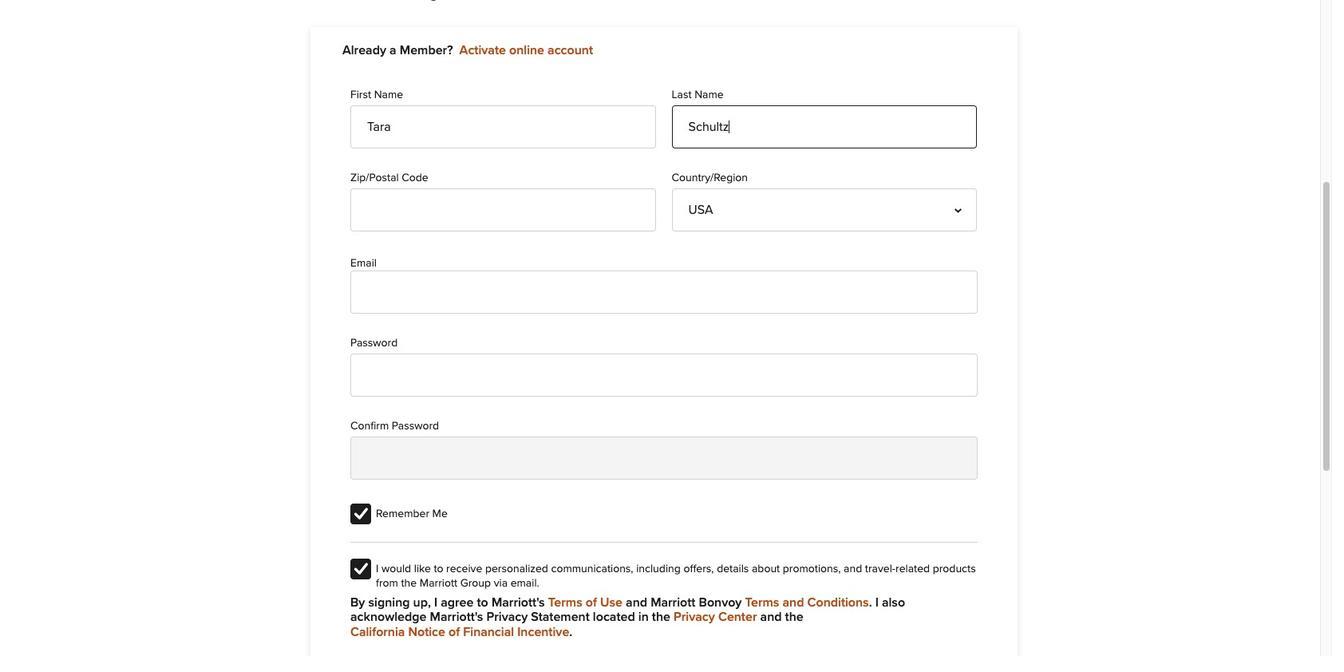 Task type: describe. For each thing, give the bounding box(es) containing it.
1 terms from the left
[[548, 596, 583, 609]]

promotions,
[[783, 564, 841, 575]]

first
[[351, 90, 371, 101]]

2 terms from the left
[[745, 596, 780, 609]]

center
[[719, 611, 757, 624]]

conditions
[[808, 596, 869, 609]]

personalized
[[485, 564, 548, 575]]

remember
[[376, 508, 430, 520]]

confirm
[[351, 421, 389, 432]]

First Name text field
[[351, 106, 656, 149]]

password
[[392, 421, 439, 432]]

code
[[402, 173, 429, 184]]

california
[[351, 626, 405, 638]]

california notice of financial incentive link
[[351, 625, 570, 640]]

financial
[[463, 626, 514, 638]]

signing
[[368, 596, 410, 609]]

marriott's inside . i also acknowledge marriott's privacy statement located in the
[[430, 611, 483, 624]]

i inside . i also acknowledge marriott's privacy statement located in the
[[876, 596, 879, 609]]

marriott inside "i would like to receive personalized communications, including offers, details about promotions, and travel-related products from the marriott group via email."
[[420, 578, 458, 589]]

email
[[351, 258, 377, 269]]

a
[[390, 44, 397, 57]]

member?
[[400, 44, 453, 57]]

of inside privacy center and the california notice of financial incentive .
[[449, 626, 460, 638]]

Confirm password password field
[[351, 437, 978, 480]]

Password password field
[[351, 354, 978, 397]]

receive
[[446, 564, 482, 575]]

. i also acknowledge marriott's privacy statement located in the
[[351, 596, 905, 624]]

i would like to receive personalized communications, including offers, details about promotions, and travel-related products from the marriott group via email.
[[376, 564, 976, 589]]

offers,
[[684, 564, 714, 575]]

terms of use link
[[548, 596, 623, 610]]

by
[[351, 596, 365, 609]]

activate online account link
[[460, 44, 593, 57]]

me
[[432, 508, 448, 520]]

1 vertical spatial to
[[477, 596, 488, 609]]

use
[[600, 596, 623, 609]]

by signing up, i agree to marriott's terms of use and marriott bonvoy terms and conditions
[[351, 596, 869, 609]]

first name
[[351, 90, 403, 101]]

and up in
[[626, 596, 648, 609]]

like
[[414, 564, 431, 575]]

last
[[672, 90, 692, 101]]

details
[[717, 564, 749, 575]]



Task type: locate. For each thing, give the bounding box(es) containing it.
1 horizontal spatial marriott
[[651, 596, 696, 609]]

terms
[[548, 596, 583, 609], [745, 596, 780, 609]]

the inside privacy center and the california notice of financial incentive .
[[785, 611, 804, 624]]

2 horizontal spatial the
[[785, 611, 804, 624]]

last name
[[672, 90, 724, 101]]

0 vertical spatial .
[[869, 596, 872, 609]]

already a member? activate online account
[[343, 44, 593, 57]]

also
[[882, 596, 905, 609]]

terms up center
[[745, 596, 780, 609]]

travel-
[[865, 564, 896, 575]]

1 horizontal spatial .
[[869, 596, 872, 609]]

1 horizontal spatial to
[[477, 596, 488, 609]]

incentive
[[518, 626, 570, 638]]

the down 'terms and conditions' link
[[785, 611, 804, 624]]

terms and conditions link
[[745, 596, 869, 610]]

. inside . i also acknowledge marriott's privacy statement located in the
[[869, 596, 872, 609]]

country/region
[[672, 173, 748, 184]]

1 privacy from the left
[[487, 611, 528, 624]]

marriott down "i would like to receive personalized communications, including offers, details about promotions, and travel-related products from the marriott group via email."
[[651, 596, 696, 609]]

and down promotions,
[[783, 596, 804, 609]]

marriott
[[420, 578, 458, 589], [651, 596, 696, 609]]

products
[[933, 564, 976, 575]]

of
[[586, 596, 597, 609], [449, 626, 460, 638]]

the right in
[[652, 611, 671, 624]]

Email text field
[[351, 270, 978, 314]]

the inside "i would like to receive personalized communications, including offers, details about promotions, and travel-related products from the marriott group via email."
[[401, 578, 417, 589]]

and inside privacy center and the california notice of financial incentive .
[[761, 611, 782, 624]]

0 horizontal spatial marriott
[[420, 578, 458, 589]]

1 horizontal spatial name
[[695, 90, 724, 101]]

.
[[869, 596, 872, 609], [570, 626, 573, 638]]

privacy inside privacy center and the california notice of financial incentive .
[[674, 611, 715, 624]]

Zip/Postal code text field
[[351, 189, 656, 232]]

0 vertical spatial marriott
[[420, 578, 458, 589]]

name for last name
[[695, 90, 724, 101]]

related
[[896, 564, 930, 575]]

to down group
[[477, 596, 488, 609]]

0 horizontal spatial privacy
[[487, 611, 528, 624]]

marriott's down agree
[[430, 611, 483, 624]]

marriott's
[[492, 596, 545, 609], [430, 611, 483, 624]]

already
[[343, 44, 386, 57]]

1 horizontal spatial privacy
[[674, 611, 715, 624]]

privacy inside . i also acknowledge marriott's privacy statement located in the
[[487, 611, 528, 624]]

1 horizontal spatial of
[[586, 596, 597, 609]]

0 horizontal spatial the
[[401, 578, 417, 589]]

i up from
[[376, 564, 379, 575]]

i left also
[[876, 596, 879, 609]]

and right center
[[761, 611, 782, 624]]

2 privacy from the left
[[674, 611, 715, 624]]

i
[[376, 564, 379, 575], [434, 596, 438, 609], [876, 596, 879, 609]]

group
[[460, 578, 491, 589]]

confirm password
[[351, 421, 439, 432]]

0 horizontal spatial name
[[374, 90, 403, 101]]

communications,
[[551, 564, 634, 575]]

acknowledge
[[351, 611, 427, 624]]

0 horizontal spatial of
[[449, 626, 460, 638]]

1 horizontal spatial i
[[434, 596, 438, 609]]

name
[[374, 90, 403, 101], [695, 90, 724, 101]]

name right first
[[374, 90, 403, 101]]

0 horizontal spatial terms
[[548, 596, 583, 609]]

i right up,
[[434, 596, 438, 609]]

of right notice
[[449, 626, 460, 638]]

about
[[752, 564, 780, 575]]

in
[[639, 611, 649, 624]]

located
[[593, 611, 635, 624]]

agree
[[441, 596, 474, 609]]

1 horizontal spatial the
[[652, 611, 671, 624]]

marriott down like
[[420, 578, 458, 589]]

. inside privacy center and the california notice of financial incentive .
[[570, 626, 573, 638]]

1 vertical spatial marriott
[[651, 596, 696, 609]]

statement
[[531, 611, 590, 624]]

1 name from the left
[[374, 90, 403, 101]]

marriott's down email.
[[492, 596, 545, 609]]

privacy center link
[[674, 610, 757, 625]]

. left also
[[869, 596, 872, 609]]

including
[[636, 564, 681, 575]]

privacy down the bonvoy
[[674, 611, 715, 624]]

name for first name
[[374, 90, 403, 101]]

0 horizontal spatial marriott's
[[430, 611, 483, 624]]

1 vertical spatial marriott's
[[430, 611, 483, 624]]

2 horizontal spatial i
[[876, 596, 879, 609]]

2 name from the left
[[695, 90, 724, 101]]

of left use
[[586, 596, 597, 609]]

terms up statement
[[548, 596, 583, 609]]

online
[[509, 44, 545, 57]]

privacy up financial
[[487, 611, 528, 624]]

the
[[401, 578, 417, 589], [652, 611, 671, 624], [785, 611, 804, 624]]

0 horizontal spatial .
[[570, 626, 573, 638]]

and left the travel-
[[844, 564, 862, 575]]

zip/postal code
[[351, 173, 429, 184]]

0 horizontal spatial to
[[434, 564, 444, 575]]

would
[[382, 564, 411, 575]]

0 vertical spatial of
[[586, 596, 597, 609]]

0 vertical spatial marriott's
[[492, 596, 545, 609]]

via
[[494, 578, 508, 589]]

password
[[351, 338, 398, 349]]

name right last
[[695, 90, 724, 101]]

1 horizontal spatial terms
[[745, 596, 780, 609]]

from
[[376, 578, 398, 589]]

account
[[548, 44, 593, 57]]

bonvoy
[[699, 596, 742, 609]]

to right like
[[434, 564, 444, 575]]

up,
[[413, 596, 431, 609]]

zip/postal
[[351, 173, 399, 184]]

the down would
[[401, 578, 417, 589]]

. down statement
[[570, 626, 573, 638]]

to
[[434, 564, 444, 575], [477, 596, 488, 609]]

privacy
[[487, 611, 528, 624], [674, 611, 715, 624]]

privacy center and the california notice of financial incentive .
[[351, 611, 804, 638]]

notice
[[408, 626, 446, 638]]

activate
[[460, 44, 506, 57]]

0 vertical spatial to
[[434, 564, 444, 575]]

1 horizontal spatial marriott's
[[492, 596, 545, 609]]

the inside . i also acknowledge marriott's privacy statement located in the
[[652, 611, 671, 624]]

and inside "i would like to receive personalized communications, including offers, details about promotions, and travel-related products from the marriott group via email."
[[844, 564, 862, 575]]

i inside "i would like to receive personalized communications, including offers, details about promotions, and travel-related products from the marriott group via email."
[[376, 564, 379, 575]]

1 vertical spatial .
[[570, 626, 573, 638]]

1 vertical spatial of
[[449, 626, 460, 638]]

0 horizontal spatial i
[[376, 564, 379, 575]]

remember me
[[376, 508, 448, 520]]

Last Name text field
[[672, 106, 977, 149]]

to inside "i would like to receive personalized communications, including offers, details about promotions, and travel-related products from the marriott group via email."
[[434, 564, 444, 575]]

email.
[[511, 578, 540, 589]]

usa
[[689, 204, 713, 217]]

and
[[844, 564, 862, 575], [626, 596, 648, 609], [783, 596, 804, 609], [761, 611, 782, 624]]



Task type: vqa. For each thing, say whether or not it's contained in the screenshot.
second calendar icon
no



